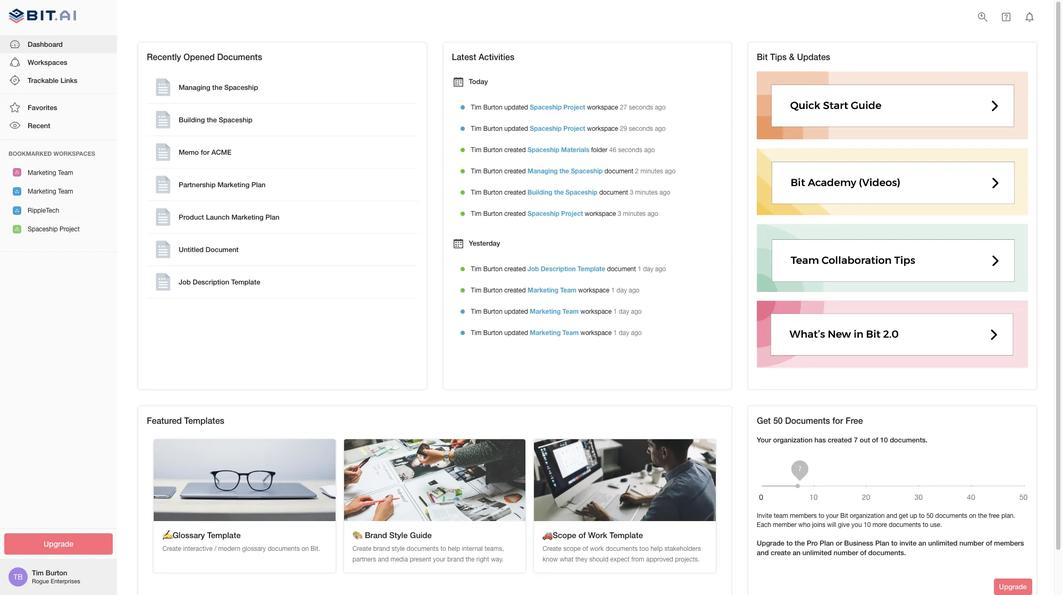 Task type: locate. For each thing, give the bounding box(es) containing it.
description up tim burton created marketing team workspace 1 day ago
[[541, 265, 576, 273]]

document inside the tim burton created job description template document 1 day ago
[[607, 266, 636, 273]]

burton
[[484, 104, 503, 111], [484, 125, 503, 132], [484, 146, 503, 154], [484, 168, 503, 175], [484, 189, 503, 196], [484, 210, 503, 218], [484, 266, 503, 273], [484, 287, 503, 294], [484, 308, 503, 316], [484, 329, 503, 337], [46, 569, 67, 577]]

27
[[620, 104, 628, 111]]

1 horizontal spatial job
[[528, 265, 539, 273]]

1 horizontal spatial help
[[651, 546, 663, 553]]

50 up use.
[[927, 512, 934, 520]]

0 horizontal spatial create
[[163, 546, 181, 553]]

marketing team button down bookmarked workspaces
[[0, 163, 117, 182]]

1 vertical spatial managing
[[528, 167, 558, 175]]

50 right get
[[774, 416, 783, 426]]

recently opened documents
[[147, 52, 262, 62]]

1 tim burton updated marketing team workspace 1 day ago from the top
[[471, 308, 642, 316]]

tim burton created spaceship materials folder 46 seconds ago
[[471, 146, 655, 154]]

style
[[392, 546, 405, 553]]

0 vertical spatial description
[[541, 265, 576, 273]]

managing down spaceship materials link
[[528, 167, 558, 175]]

ago inside 'tim burton updated spaceship project workspace 29 seconds ago'
[[655, 125, 666, 132]]

0 horizontal spatial members
[[790, 512, 817, 520]]

product
[[179, 213, 204, 222]]

trackable
[[28, 76, 59, 85]]

0 vertical spatial brand
[[373, 546, 390, 553]]

0 horizontal spatial on
[[302, 546, 309, 553]]

seconds inside tim burton updated spaceship project workspace 27 seconds ago
[[629, 104, 654, 111]]

members
[[790, 512, 817, 520], [995, 539, 1025, 547]]

3 create from the left
[[543, 546, 562, 553]]

spaceship project link up 'tim burton updated spaceship project workspace 29 seconds ago'
[[530, 103, 586, 111]]

1 vertical spatial managing the spaceship link
[[528, 167, 603, 175]]

organization up you
[[850, 512, 885, 520]]

1 vertical spatial description
[[193, 278, 229, 286]]

brand down brand
[[373, 546, 390, 553]]

0 horizontal spatial description
[[193, 278, 229, 286]]

0 vertical spatial documents
[[217, 52, 262, 62]]

🎨 brand style guide
[[353, 531, 432, 540]]

1 horizontal spatial 3
[[630, 189, 634, 196]]

spaceship down tim burton created building the spaceship document 3 minutes ago
[[528, 210, 560, 218]]

1 help from the left
[[448, 546, 460, 553]]

project down tim burton created building the spaceship document 3 minutes ago
[[561, 210, 583, 218]]

3 updated from the top
[[505, 308, 528, 316]]

number
[[960, 539, 985, 547], [834, 549, 859, 557]]

unlimited down pro on the right of page
[[803, 549, 832, 557]]

0 vertical spatial an
[[919, 539, 927, 547]]

2 vertical spatial spaceship project link
[[528, 210, 583, 218]]

spaceship left materials
[[528, 146, 560, 154]]

1 horizontal spatial managing
[[528, 167, 558, 175]]

create for 🎨
[[353, 546, 372, 553]]

documents up expect
[[606, 546, 638, 553]]

tim inside tim burton updated spaceship project workspace 27 seconds ago
[[471, 104, 482, 111]]

1 horizontal spatial create
[[353, 546, 372, 553]]

documents up has at the bottom right
[[786, 416, 831, 426]]

1 vertical spatial your
[[433, 556, 446, 563]]

0 vertical spatial your
[[827, 512, 839, 520]]

bit inside invite team members to your bit organization and get up to 50 documents on the free plan. each member who joins will give you 10 more documents to use.
[[841, 512, 849, 520]]

templates
[[184, 416, 224, 426]]

0 vertical spatial 3
[[630, 189, 634, 196]]

create interactive / modern glossary documents on bit.
[[163, 546, 320, 553]]

documents for 50
[[786, 416, 831, 426]]

1 vertical spatial job
[[179, 278, 191, 286]]

2 help from the left
[[651, 546, 663, 553]]

create down ✍️glossary
[[163, 546, 181, 553]]

to left internal
[[441, 546, 446, 553]]

bit up give
[[841, 512, 849, 520]]

workspace
[[587, 104, 619, 111], [587, 125, 619, 132], [585, 210, 616, 218], [579, 287, 610, 294], [581, 308, 612, 316], [581, 329, 612, 337]]

🚗scope of work template image
[[534, 440, 716, 521]]

1 horizontal spatial your
[[827, 512, 839, 520]]

0 vertical spatial spaceship project link
[[530, 103, 586, 111]]

1 horizontal spatial brand
[[447, 556, 464, 563]]

created inside tim burton created building the spaceship document 3 minutes ago
[[505, 189, 526, 196]]

dashboard
[[28, 40, 63, 48]]

description
[[541, 265, 576, 273], [193, 278, 229, 286]]

project up 'tim burton updated spaceship project workspace 29 seconds ago'
[[564, 103, 586, 111]]

1 horizontal spatial on
[[970, 512, 977, 520]]

burton inside tim burton created spaceship materials folder 46 seconds ago
[[484, 146, 503, 154]]

2 vertical spatial seconds
[[618, 146, 643, 154]]

unlimited down use.
[[929, 539, 958, 547]]

tim inside tim burton rogue enterprises
[[32, 569, 44, 577]]

day inside tim burton created marketing team workspace 1 day ago
[[617, 287, 627, 294]]

an right invite
[[919, 539, 927, 547]]

0 vertical spatial tim burton updated marketing team workspace 1 day ago
[[471, 308, 642, 316]]

&
[[790, 52, 795, 62]]

0 horizontal spatial upgrade button
[[4, 533, 113, 555]]

job description template link down untitled document link
[[149, 268, 416, 296]]

1 vertical spatial minutes
[[636, 189, 658, 196]]

project for tim burton updated spaceship project workspace 29 seconds ago
[[564, 125, 586, 132]]

1 vertical spatial seconds
[[629, 125, 654, 132]]

1 horizontal spatial 10
[[881, 436, 888, 444]]

workspace inside tim burton created spaceship project workspace 3 minutes ago
[[585, 210, 616, 218]]

1 vertical spatial building
[[528, 188, 553, 196]]

job description template
[[179, 278, 260, 286]]

minutes for building the spaceship
[[636, 189, 658, 196]]

documents up the managing the spaceship
[[217, 52, 262, 62]]

documents up present
[[407, 546, 439, 553]]

minutes inside tim burton created spaceship project workspace 3 minutes ago
[[623, 210, 646, 218]]

created for job description template
[[505, 266, 526, 273]]

1 horizontal spatial members
[[995, 539, 1025, 547]]

updated
[[505, 104, 528, 111], [505, 125, 528, 132], [505, 308, 528, 316], [505, 329, 528, 337]]

1 vertical spatial upgrade button
[[994, 579, 1033, 595]]

1 vertical spatial bit
[[841, 512, 849, 520]]

of up 'they'
[[583, 546, 588, 553]]

for right memo
[[201, 148, 210, 157]]

0 vertical spatial building the spaceship link
[[149, 106, 416, 134]]

0 horizontal spatial upgrade
[[44, 539, 73, 548]]

document
[[605, 168, 634, 175], [600, 189, 628, 196], [607, 266, 636, 273]]

your inside invite team members to your bit organization and get up to 50 documents on the free plan. each member who joins will give you 10 more documents to use.
[[827, 512, 839, 520]]

an right the 'create'
[[793, 549, 801, 557]]

building up tim burton created spaceship project workspace 3 minutes ago
[[528, 188, 553, 196]]

plan left or
[[820, 539, 834, 547]]

1 inside the tim burton created job description template document 1 day ago
[[638, 266, 642, 273]]

0 horizontal spatial managing
[[179, 83, 210, 92]]

tim burton created managing the spaceship document 2 minutes ago
[[471, 167, 676, 175]]

seconds for tim burton updated spaceship project workspace 27 seconds ago
[[629, 104, 654, 111]]

memo
[[179, 148, 199, 157]]

members up who
[[790, 512, 817, 520]]

on left "bit."
[[302, 546, 309, 553]]

document
[[206, 245, 239, 254]]

organization
[[774, 436, 813, 444], [850, 512, 885, 520]]

and left "get"
[[887, 512, 898, 520]]

building the spaceship link up memo for acme link
[[149, 106, 416, 134]]

2 marketing team button from the top
[[0, 182, 117, 201]]

day inside the tim burton created job description template document 1 day ago
[[643, 266, 654, 273]]

3 inside tim burton created building the spaceship document 3 minutes ago
[[630, 189, 634, 196]]

business
[[845, 539, 874, 547]]

document inside tim burton created building the spaceship document 3 minutes ago
[[600, 189, 628, 196]]

1 vertical spatial building the spaceship link
[[528, 188, 598, 196]]

create inside create scope of work documents too help stakeholders know what they should expect from approved projects.
[[543, 546, 562, 553]]

spaceship up spaceship materials link
[[530, 125, 562, 132]]

1 vertical spatial document
[[600, 189, 628, 196]]

created for spaceship project
[[505, 210, 526, 218]]

2 vertical spatial minutes
[[623, 210, 646, 218]]

spaceship up 'tim burton updated spaceship project workspace 29 seconds ago'
[[530, 103, 562, 111]]

get
[[757, 416, 771, 426]]

0 horizontal spatial unlimited
[[803, 549, 832, 557]]

document inside tim burton created managing the spaceship document 2 minutes ago
[[605, 168, 634, 175]]

seconds for tim burton updated spaceship project workspace 29 seconds ago
[[629, 125, 654, 132]]

0 horizontal spatial for
[[201, 148, 210, 157]]

plan
[[252, 181, 266, 189], [266, 213, 280, 222], [820, 539, 834, 547], [876, 539, 890, 547]]

1 create from the left
[[163, 546, 181, 553]]

partnership
[[179, 181, 216, 189]]

1 updated from the top
[[505, 104, 528, 111]]

upgrade for the bottom upgrade button
[[1000, 583, 1027, 591]]

create
[[163, 546, 181, 553], [353, 546, 372, 553], [543, 546, 562, 553]]

0 horizontal spatial managing the spaceship link
[[149, 74, 416, 101]]

know
[[543, 556, 558, 563]]

spaceship down materials
[[571, 167, 603, 175]]

0 vertical spatial minutes
[[641, 168, 663, 175]]

project down rippletech button
[[60, 226, 80, 233]]

to up the 'create'
[[787, 539, 793, 547]]

brand down internal
[[447, 556, 464, 563]]

0 vertical spatial documents.
[[890, 436, 928, 444]]

media
[[391, 556, 408, 563]]

spaceship project link for tim burton created spaceship project workspace 3 minutes ago
[[528, 210, 583, 218]]

1 vertical spatial for
[[833, 416, 844, 426]]

1 horizontal spatial managing the spaceship link
[[528, 167, 603, 175]]

0 horizontal spatial documents
[[217, 52, 262, 62]]

10 right you
[[864, 521, 871, 529]]

2 vertical spatial document
[[607, 266, 636, 273]]

0 horizontal spatial and
[[378, 556, 389, 563]]

1 horizontal spatial upgrade
[[757, 539, 785, 547]]

to left invite
[[892, 539, 898, 547]]

tim burton rogue enterprises
[[32, 569, 80, 585]]

0 vertical spatial number
[[960, 539, 985, 547]]

to right up
[[920, 512, 925, 520]]

created
[[505, 146, 526, 154], [505, 168, 526, 175], [505, 189, 526, 196], [505, 210, 526, 218], [505, 266, 526, 273], [505, 287, 526, 294], [828, 436, 853, 444]]

0 vertical spatial unlimited
[[929, 539, 958, 547]]

your right present
[[433, 556, 446, 563]]

ago inside the tim burton created job description template document 1 day ago
[[656, 266, 666, 273]]

workspace inside tim burton created marketing team workspace 1 day ago
[[579, 287, 610, 294]]

job up tim burton created marketing team workspace 1 day ago
[[528, 265, 539, 273]]

you
[[852, 521, 862, 529]]

0 vertical spatial bit
[[757, 52, 768, 62]]

favorites
[[28, 103, 57, 112]]

free
[[989, 512, 1000, 520]]

for left free
[[833, 416, 844, 426]]

will
[[828, 521, 837, 529]]

the up the 'building the spaceship' in the left top of the page
[[212, 83, 223, 92]]

tim inside the tim burton created job description template document 1 day ago
[[471, 266, 482, 273]]

project inside button
[[60, 226, 80, 233]]

tb
[[13, 573, 23, 582]]

members down plan.
[[995, 539, 1025, 547]]

document for managing the spaceship
[[605, 168, 634, 175]]

minutes for managing the spaceship
[[641, 168, 663, 175]]

tim burton updated marketing team workspace 1 day ago
[[471, 308, 642, 316], [471, 329, 642, 337]]

2 updated from the top
[[505, 125, 528, 132]]

the
[[212, 83, 223, 92], [207, 116, 217, 124], [560, 167, 570, 175], [554, 188, 564, 196], [979, 512, 988, 520], [795, 539, 805, 547], [466, 556, 475, 563]]

the inside upgrade to the pro plan or business plan to invite an unlimited number of members and create an unlimited number of documents.
[[795, 539, 805, 547]]

0 vertical spatial seconds
[[629, 104, 654, 111]]

workspaces button
[[0, 53, 117, 71]]

3
[[630, 189, 634, 196], [618, 210, 622, 218]]

1 vertical spatial 10
[[864, 521, 871, 529]]

created inside tim burton created marketing team workspace 1 day ago
[[505, 287, 526, 294]]

seconds inside tim burton created spaceship materials folder 46 seconds ago
[[618, 146, 643, 154]]

burton inside tim burton created marketing team workspace 1 day ago
[[484, 287, 503, 294]]

recent button
[[0, 117, 117, 135]]

0 horizontal spatial bit
[[757, 52, 768, 62]]

1 horizontal spatial 50
[[927, 512, 934, 520]]

documents. right out
[[890, 436, 928, 444]]

each
[[757, 521, 772, 529]]

rogue
[[32, 579, 49, 585]]

of down free
[[986, 539, 993, 547]]

1 vertical spatial documents
[[786, 416, 831, 426]]

1 vertical spatial 3
[[618, 210, 622, 218]]

help left internal
[[448, 546, 460, 553]]

and left the 'create'
[[757, 549, 769, 557]]

/
[[214, 546, 217, 553]]

marketing team button up rippletech at the top left
[[0, 182, 117, 201]]

0 vertical spatial 10
[[881, 436, 888, 444]]

building the spaceship link up tim burton created spaceship project workspace 3 minutes ago
[[528, 188, 598, 196]]

46
[[610, 146, 617, 154]]

managing down opened
[[179, 83, 210, 92]]

minutes inside tim burton created building the spaceship document 3 minutes ago
[[636, 189, 658, 196]]

2 horizontal spatial upgrade
[[1000, 583, 1027, 591]]

50
[[774, 416, 783, 426], [927, 512, 934, 520]]

created inside tim burton created spaceship project workspace 3 minutes ago
[[505, 210, 526, 218]]

documents. down invite
[[869, 549, 907, 557]]

ago inside tim burton created building the spaceship document 3 minutes ago
[[660, 189, 671, 196]]

workspaces
[[28, 58, 67, 66]]

the left free
[[979, 512, 988, 520]]

documents for opened
[[217, 52, 262, 62]]

spaceship project link down tim burton created building the spaceship document 3 minutes ago
[[528, 210, 583, 218]]

building up memo
[[179, 116, 205, 124]]

trackable links button
[[0, 71, 117, 89]]

create up know
[[543, 546, 562, 553]]

0 horizontal spatial help
[[448, 546, 460, 553]]

tim inside 'tim burton updated spaceship project workspace 29 seconds ago'
[[471, 125, 482, 132]]

0 horizontal spatial job description template link
[[149, 268, 416, 296]]

burton inside 'tim burton updated spaceship project workspace 29 seconds ago'
[[484, 125, 503, 132]]

1 horizontal spatial and
[[757, 549, 769, 557]]

2 horizontal spatial and
[[887, 512, 898, 520]]

tips
[[771, 52, 787, 62]]

help up "approved"
[[651, 546, 663, 553]]

upgrade
[[757, 539, 785, 547], [44, 539, 73, 548], [1000, 583, 1027, 591]]

1 horizontal spatial documents
[[786, 416, 831, 426]]

the inside building the spaceship link
[[207, 116, 217, 124]]

unlimited
[[929, 539, 958, 547], [803, 549, 832, 557]]

description down untitled document
[[193, 278, 229, 286]]

materials
[[561, 146, 590, 154]]

job description template link up tim burton created marketing team workspace 1 day ago
[[528, 265, 606, 273]]

spaceship down rippletech at the top left
[[28, 226, 58, 233]]

brand
[[365, 531, 387, 540]]

0 horizontal spatial number
[[834, 549, 859, 557]]

seconds right 46
[[618, 146, 643, 154]]

documents right glossary
[[268, 546, 300, 553]]

0 horizontal spatial your
[[433, 556, 446, 563]]

members inside invite team members to your bit organization and get up to 50 documents on the free plan. each member who joins will give you 10 more documents to use.
[[790, 512, 817, 520]]

opened
[[184, 52, 215, 62]]

create up partners
[[353, 546, 372, 553]]

of down business
[[861, 549, 867, 557]]

0 horizontal spatial building
[[179, 116, 205, 124]]

the down the managing the spaceship
[[207, 116, 217, 124]]

✍️glossary
[[163, 531, 205, 540]]

1 horizontal spatial for
[[833, 416, 844, 426]]

invite
[[900, 539, 917, 547]]

1 vertical spatial members
[[995, 539, 1025, 547]]

✍️glossary template
[[163, 531, 241, 540]]

marketing team up rippletech at the top left
[[28, 188, 73, 195]]

upgrade button
[[4, 533, 113, 555], [994, 579, 1033, 595]]

workspaces
[[53, 150, 95, 157]]

3 inside tim burton created spaceship project workspace 3 minutes ago
[[618, 210, 622, 218]]

who
[[799, 521, 811, 529]]

2 marketing team from the top
[[28, 188, 73, 195]]

create inside create brand style documents to help internal teams, partners and media present your brand the right way.
[[353, 546, 372, 553]]

ago inside tim burton created spaceship materials folder 46 seconds ago
[[645, 146, 655, 154]]

trackable links
[[28, 76, 77, 85]]

1 horizontal spatial organization
[[850, 512, 885, 520]]

spaceship down tim burton created managing the spaceship document 2 minutes ago at the top of the page
[[566, 188, 598, 196]]

for
[[201, 148, 210, 157], [833, 416, 844, 426]]

created inside tim burton created spaceship materials folder 46 seconds ago
[[505, 146, 526, 154]]

0 vertical spatial building
[[179, 116, 205, 124]]

created inside the tim burton created job description template document 1 day ago
[[505, 266, 526, 273]]

2 create from the left
[[353, 546, 372, 553]]

the down internal
[[466, 556, 475, 563]]

today
[[469, 77, 488, 86]]

stakeholders
[[665, 546, 701, 553]]

acme
[[211, 148, 232, 157]]

building the spaceship link
[[149, 106, 416, 134], [528, 188, 598, 196]]

minutes inside tim burton created managing the spaceship document 2 minutes ago
[[641, 168, 663, 175]]

project up materials
[[564, 125, 586, 132]]

and left media
[[378, 556, 389, 563]]

tim burton created building the spaceship document 3 minutes ago
[[471, 188, 671, 196]]

memo for acme link
[[149, 139, 416, 166]]

0 vertical spatial document
[[605, 168, 634, 175]]

10 right out
[[881, 436, 888, 444]]

2 horizontal spatial create
[[543, 546, 562, 553]]

on left free
[[970, 512, 977, 520]]

4 updated from the top
[[505, 329, 528, 337]]

created inside tim burton created managing the spaceship document 2 minutes ago
[[505, 168, 526, 175]]

the left pro on the right of page
[[795, 539, 805, 547]]

0 horizontal spatial building the spaceship link
[[149, 106, 416, 134]]

seconds inside 'tim burton updated spaceship project workspace 29 seconds ago'
[[629, 125, 654, 132]]

untitled document
[[179, 245, 239, 254]]

project
[[564, 103, 586, 111], [564, 125, 586, 132], [561, 210, 583, 218], [60, 226, 80, 233]]

1 marketing team from the top
[[28, 169, 73, 176]]

project for tim burton updated spaceship project workspace 27 seconds ago
[[564, 103, 586, 111]]

spaceship project link up spaceship materials link
[[530, 125, 586, 132]]

1 vertical spatial organization
[[850, 512, 885, 520]]

marketing team down bookmarked workspaces
[[28, 169, 73, 176]]

documents inside create brand style documents to help internal teams, partners and media present your brand the right way.
[[407, 546, 439, 553]]

template up the modern
[[207, 531, 241, 540]]

0 vertical spatial members
[[790, 512, 817, 520]]

your up will
[[827, 512, 839, 520]]

ago inside tim burton created managing the spaceship document 2 minutes ago
[[665, 168, 676, 175]]

0 vertical spatial managing the spaceship link
[[149, 74, 416, 101]]

seconds right 27
[[629, 104, 654, 111]]

1 vertical spatial documents.
[[869, 549, 907, 557]]

0 horizontal spatial 3
[[618, 210, 622, 218]]

spaceship
[[224, 83, 258, 92], [530, 103, 562, 111], [219, 116, 253, 124], [530, 125, 562, 132], [528, 146, 560, 154], [571, 167, 603, 175], [566, 188, 598, 196], [528, 210, 560, 218], [28, 226, 58, 233]]

1 horizontal spatial bit
[[841, 512, 849, 520]]

workspace inside tim burton updated spaceship project workspace 27 seconds ago
[[587, 104, 619, 111]]

burton inside tim burton created building the spaceship document 3 minutes ago
[[484, 189, 503, 196]]

bit left tips
[[757, 52, 768, 62]]

organization down get 50 documents for free
[[774, 436, 813, 444]]

help inside create scope of work documents too help stakeholders know what they should expect from approved projects.
[[651, 546, 663, 553]]

product launch marketing plan link
[[149, 203, 416, 231]]

1 vertical spatial 50
[[927, 512, 934, 520]]

spaceship project link
[[530, 103, 586, 111], [530, 125, 586, 132], [528, 210, 583, 218]]

present
[[410, 556, 431, 563]]

1 vertical spatial spaceship project link
[[530, 125, 586, 132]]

tim burton created job description template document 1 day ago
[[471, 265, 666, 273]]

seconds right 29
[[629, 125, 654, 132]]

and inside invite team members to your bit organization and get up to 50 documents on the free plan. each member who joins will give you 10 more documents to use.
[[887, 512, 898, 520]]

job down untitled on the left
[[179, 278, 191, 286]]

1 vertical spatial tim burton updated marketing team workspace 1 day ago
[[471, 329, 642, 337]]

1 horizontal spatial unlimited
[[929, 539, 958, 547]]

1 horizontal spatial number
[[960, 539, 985, 547]]

burton inside tim burton created spaceship project workspace 3 minutes ago
[[484, 210, 503, 218]]



Task type: describe. For each thing, give the bounding box(es) containing it.
of left 'work'
[[579, 531, 586, 540]]

0 horizontal spatial 50
[[774, 416, 783, 426]]

1 inside tim burton created marketing team workspace 1 day ago
[[612, 287, 615, 294]]

bookmarked workspaces
[[9, 150, 95, 157]]

has
[[815, 436, 826, 444]]

create for ✍️glossary
[[163, 546, 181, 553]]

dashboard button
[[0, 35, 117, 53]]

workspace inside 'tim burton updated spaceship project workspace 29 seconds ago'
[[587, 125, 619, 132]]

template up tim burton created marketing team workspace 1 day ago
[[578, 265, 606, 273]]

tim inside tim burton created spaceship project workspace 3 minutes ago
[[471, 210, 482, 218]]

spaceship up acme
[[219, 116, 253, 124]]

work
[[590, 546, 604, 553]]

or
[[836, 539, 843, 547]]

1 vertical spatial marketing team link
[[530, 308, 579, 316]]

ago inside tim burton created marketing team workspace 1 day ago
[[629, 287, 640, 294]]

on inside invite team members to your bit organization and get up to 50 documents on the free plan. each member who joins will give you 10 more documents to use.
[[970, 512, 977, 520]]

created for managing the spaceship
[[505, 168, 526, 175]]

tim burton updated spaceship project workspace 27 seconds ago
[[471, 103, 666, 111]]

updated inside tim burton updated spaceship project workspace 27 seconds ago
[[505, 104, 528, 111]]

featured templates
[[147, 416, 224, 426]]

burton inside tim burton updated spaceship project workspace 27 seconds ago
[[484, 104, 503, 111]]

up
[[910, 512, 918, 520]]

0 horizontal spatial an
[[793, 549, 801, 557]]

tim inside tim burton created spaceship materials folder 46 seconds ago
[[471, 146, 482, 154]]

documents up use.
[[936, 512, 968, 520]]

the inside invite team members to your bit organization and get up to 50 documents on the free plan. each member who joins will give you 10 more documents to use.
[[979, 512, 988, 520]]

✍️glossary template image
[[154, 440, 336, 521]]

created for marketing team
[[505, 287, 526, 294]]

spaceship project link for tim burton updated spaceship project workspace 27 seconds ago
[[530, 103, 586, 111]]

0 vertical spatial upgrade button
[[4, 533, 113, 555]]

launch
[[206, 213, 230, 222]]

1 vertical spatial on
[[302, 546, 309, 553]]

member
[[773, 521, 797, 529]]

tim inside tim burton created building the spaceship document 3 minutes ago
[[471, 189, 482, 196]]

documents down "get"
[[889, 521, 921, 529]]

internal
[[462, 546, 483, 553]]

spaceship materials link
[[528, 146, 590, 154]]

your inside create brand style documents to help internal teams, partners and media present your brand the right way.
[[433, 556, 446, 563]]

created for spaceship materials
[[505, 146, 526, 154]]

template down "document"
[[231, 278, 260, 286]]

document for building the spaceship
[[600, 189, 628, 196]]

and inside create brand style documents to help internal teams, partners and media present your brand the right way.
[[378, 556, 389, 563]]

0 vertical spatial organization
[[774, 436, 813, 444]]

0 vertical spatial for
[[201, 148, 210, 157]]

favorites button
[[0, 99, 117, 117]]

folder
[[592, 146, 608, 154]]

1 horizontal spatial building
[[528, 188, 553, 196]]

projects.
[[675, 556, 700, 563]]

untitled
[[179, 245, 204, 254]]

yesterday
[[469, 239, 501, 248]]

2 vertical spatial marketing team link
[[530, 329, 579, 337]]

1 vertical spatial unlimited
[[803, 549, 832, 557]]

1 marketing team button from the top
[[0, 163, 117, 182]]

use.
[[931, 521, 943, 529]]

0 vertical spatial marketing team link
[[528, 286, 577, 294]]

invite
[[757, 512, 773, 520]]

2
[[636, 168, 639, 175]]

work
[[588, 531, 608, 540]]

🚗scope
[[543, 531, 577, 540]]

memo for acme
[[179, 148, 232, 157]]

of right out
[[873, 436, 879, 444]]

tim inside tim burton created managing the spaceship document 2 minutes ago
[[471, 168, 482, 175]]

29
[[620, 125, 628, 132]]

guide
[[410, 531, 432, 540]]

free
[[846, 416, 863, 426]]

teams,
[[485, 546, 504, 553]]

plan down memo for acme link
[[252, 181, 266, 189]]

invite team members to your bit organization and get up to 50 documents on the free plan. each member who joins will give you 10 more documents to use.
[[757, 512, 1016, 529]]

partnership marketing plan
[[179, 181, 266, 189]]

spaceship inside button
[[28, 226, 58, 233]]

and inside upgrade to the pro plan or business plan to invite an unlimited number of members and create an unlimited number of documents.
[[757, 549, 769, 557]]

spaceship project
[[28, 226, 80, 233]]

🎨 brand style guide image
[[344, 440, 526, 521]]

get 50 documents for free
[[757, 416, 863, 426]]

approved
[[647, 556, 674, 563]]

upgrade for top upgrade button
[[44, 539, 73, 548]]

spaceship project button
[[0, 220, 117, 239]]

partnership marketing plan link
[[149, 171, 416, 199]]

1 vertical spatial brand
[[447, 556, 464, 563]]

partners
[[353, 556, 376, 563]]

help inside create brand style documents to help internal teams, partners and media present your brand the right way.
[[448, 546, 460, 553]]

burton inside the tim burton created job description template document 1 day ago
[[484, 266, 503, 273]]

right
[[477, 556, 489, 563]]

enterprises
[[51, 579, 80, 585]]

activities
[[479, 52, 515, 62]]

1 horizontal spatial job description template link
[[528, 265, 606, 273]]

rippletech
[[28, 207, 59, 214]]

tim inside tim burton created marketing team workspace 1 day ago
[[471, 287, 482, 294]]

the down tim burton created spaceship materials folder 46 seconds ago
[[560, 167, 570, 175]]

template up create scope of work documents too help stakeholders know what they should expect from approved projects.
[[610, 531, 643, 540]]

🎨
[[353, 531, 363, 540]]

50 inside invite team members to your bit organization and get up to 50 documents on the free plan. each member who joins will give you 10 more documents to use.
[[927, 512, 934, 520]]

get
[[900, 512, 909, 520]]

upgrade inside upgrade to the pro plan or business plan to invite an unlimited number of members and create an unlimited number of documents.
[[757, 539, 785, 547]]

create for 🚗scope
[[543, 546, 562, 553]]

interactive
[[183, 546, 213, 553]]

to up joins
[[819, 512, 825, 520]]

more
[[873, 521, 888, 529]]

burton inside tim burton rogue enterprises
[[46, 569, 67, 577]]

organization inside invite team members to your bit organization and get up to 50 documents on the free plan. each member who joins will give you 10 more documents to use.
[[850, 512, 885, 520]]

document for job description template
[[607, 266, 636, 273]]

pro
[[807, 539, 818, 547]]

rippletech button
[[0, 201, 117, 220]]

seconds for tim burton created spaceship materials folder 46 seconds ago
[[618, 146, 643, 154]]

plan down partnership marketing plan link
[[266, 213, 280, 222]]

style
[[390, 531, 408, 540]]

0 horizontal spatial brand
[[373, 546, 390, 553]]

ago inside tim burton created spaceship project workspace 3 minutes ago
[[648, 210, 659, 218]]

building the spaceship
[[179, 116, 253, 124]]

project for tim burton created spaceship project workspace 3 minutes ago
[[561, 210, 583, 218]]

joins
[[813, 521, 826, 529]]

plan down more
[[876, 539, 890, 547]]

what
[[560, 556, 574, 563]]

recently
[[147, 52, 181, 62]]

0 horizontal spatial job
[[179, 278, 191, 286]]

updates
[[798, 52, 831, 62]]

of inside create scope of work documents too help stakeholders know what they should expect from approved projects.
[[583, 546, 588, 553]]

building the spaceship link for recently opened documents
[[149, 106, 416, 134]]

spaceship up the 'building the spaceship' in the left top of the page
[[224, 83, 258, 92]]

updated inside 'tim burton updated spaceship project workspace 29 seconds ago'
[[505, 125, 528, 132]]

spaceship project link for tim burton updated spaceship project workspace 29 seconds ago
[[530, 125, 586, 132]]

🚗scope of work template
[[543, 531, 643, 540]]

ago inside tim burton updated spaceship project workspace 27 seconds ago
[[655, 104, 666, 111]]

building the spaceship link for tim burton
[[528, 188, 598, 196]]

7
[[854, 436, 858, 444]]

create scope of work documents too help stakeholders know what they should expect from approved projects.
[[543, 546, 701, 563]]

created for building the spaceship
[[505, 189, 526, 196]]

to left use.
[[923, 521, 929, 529]]

the inside create brand style documents to help internal teams, partners and media present your brand the right way.
[[466, 556, 475, 563]]

documents. inside upgrade to the pro plan or business plan to invite an unlimited number of members and create an unlimited number of documents.
[[869, 549, 907, 557]]

0 vertical spatial job
[[528, 265, 539, 273]]

expect
[[611, 556, 630, 563]]

out
[[860, 436, 871, 444]]

from
[[632, 556, 645, 563]]

10 inside invite team members to your bit organization and get up to 50 documents on the free plan. each member who joins will give you 10 more documents to use.
[[864, 521, 871, 529]]

untitled document link
[[149, 236, 416, 264]]

to inside create brand style documents to help internal teams, partners and media present your brand the right way.
[[441, 546, 446, 553]]

documents inside create scope of work documents too help stakeholders know what they should expect from approved projects.
[[606, 546, 638, 553]]

tim burton created marketing team workspace 1 day ago
[[471, 286, 640, 294]]

bit.
[[311, 546, 320, 553]]

the up tim burton created spaceship project workspace 3 minutes ago
[[554, 188, 564, 196]]

they
[[576, 556, 588, 563]]

burton inside tim burton created managing the spaceship document 2 minutes ago
[[484, 168, 503, 175]]

2 tim burton updated marketing team workspace 1 day ago from the top
[[471, 329, 642, 337]]

managing the spaceship
[[179, 83, 258, 92]]

modern
[[218, 546, 240, 553]]

tim burton updated spaceship project workspace 29 seconds ago
[[471, 125, 666, 132]]

0 vertical spatial managing
[[179, 83, 210, 92]]

1 horizontal spatial an
[[919, 539, 927, 547]]

members inside upgrade to the pro plan or business plan to invite an unlimited number of members and create an unlimited number of documents.
[[995, 539, 1025, 547]]

plan.
[[1002, 512, 1016, 520]]

upgrade to the pro plan or business plan to invite an unlimited number of members and create an unlimited number of documents.
[[757, 539, 1025, 557]]



Task type: vqa. For each thing, say whether or not it's contained in the screenshot.


